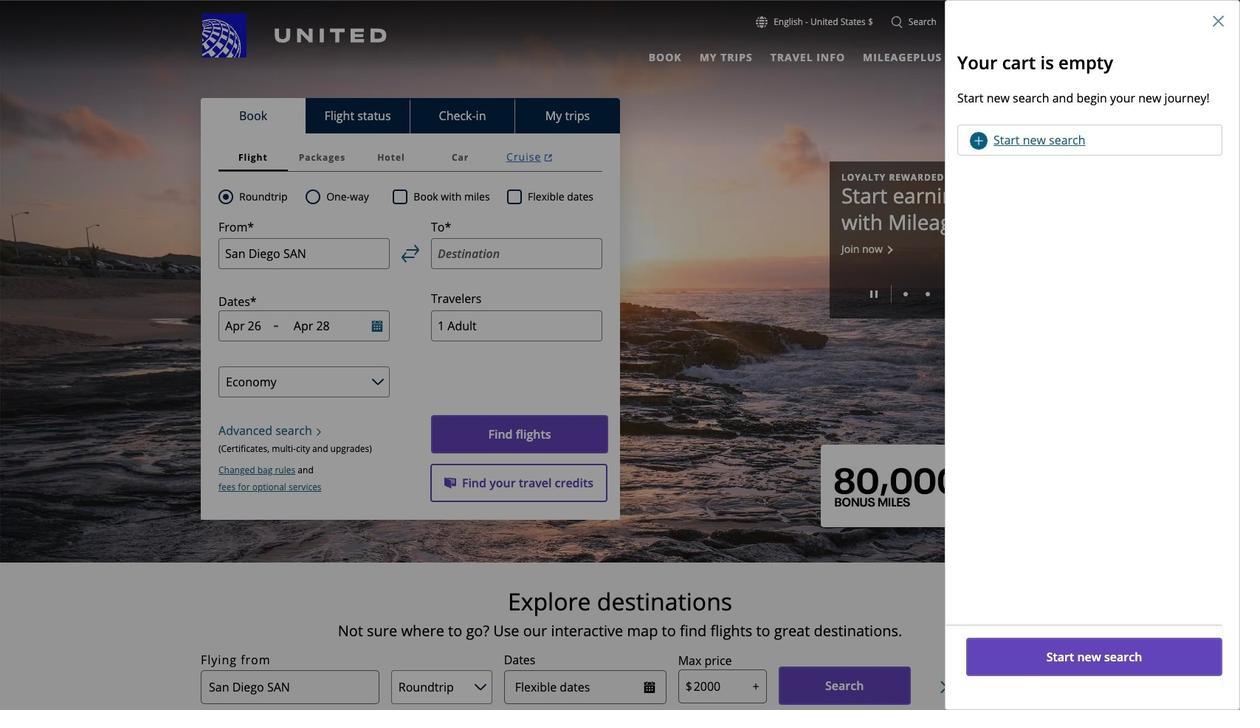 Task type: describe. For each thing, give the bounding box(es) containing it.
slide 1 of 6 image
[[903, 293, 908, 297]]

carousel buttons element
[[841, 280, 1027, 307]]

currently in english united states	$ enter to change image
[[756, 16, 768, 28]]

pause image
[[870, 291, 878, 298]]

flexible dates image
[[643, 682, 655, 694]]

1 vertical spatial tab list
[[201, 98, 620, 134]]

slide 2 of 6 image
[[926, 293, 930, 297]]

2 vertical spatial tab list
[[218, 144, 602, 172]]



Task type: locate. For each thing, give the bounding box(es) containing it.
book with miles element
[[393, 188, 507, 206]]

please enter the max price in the input text or tab to access the slider to set the max price. element
[[678, 653, 732, 670]]

navigation
[[0, 13, 1240, 66]]

None text field
[[678, 670, 767, 704]]

reverse origin and destination image
[[402, 245, 419, 263]]

not sure where to go? use our interactive map to find flights to great destinations. element
[[116, 623, 1124, 641]]

Departure text field
[[225, 318, 267, 335]]

tab list
[[640, 44, 999, 66], [201, 98, 620, 134], [218, 144, 602, 172]]

dialog
[[945, 0, 1240, 711]]

one way flight search element
[[320, 188, 369, 206]]

round trip flight search element
[[233, 188, 288, 206]]

explore destinations element
[[116, 588, 1124, 617]]

united logo link to homepage image
[[202, 13, 387, 58]]

slide 3 of 6 image
[[948, 293, 952, 297]]

Return text field
[[294, 318, 351, 335]]

0 vertical spatial tab list
[[640, 44, 999, 66]]

close image
[[1213, 16, 1225, 27]]

main content
[[0, 1, 1240, 711]]



Task type: vqa. For each thing, say whether or not it's contained in the screenshot.
Not sure where to go? Use our interactive map to find flights to great destinations. element
yes



